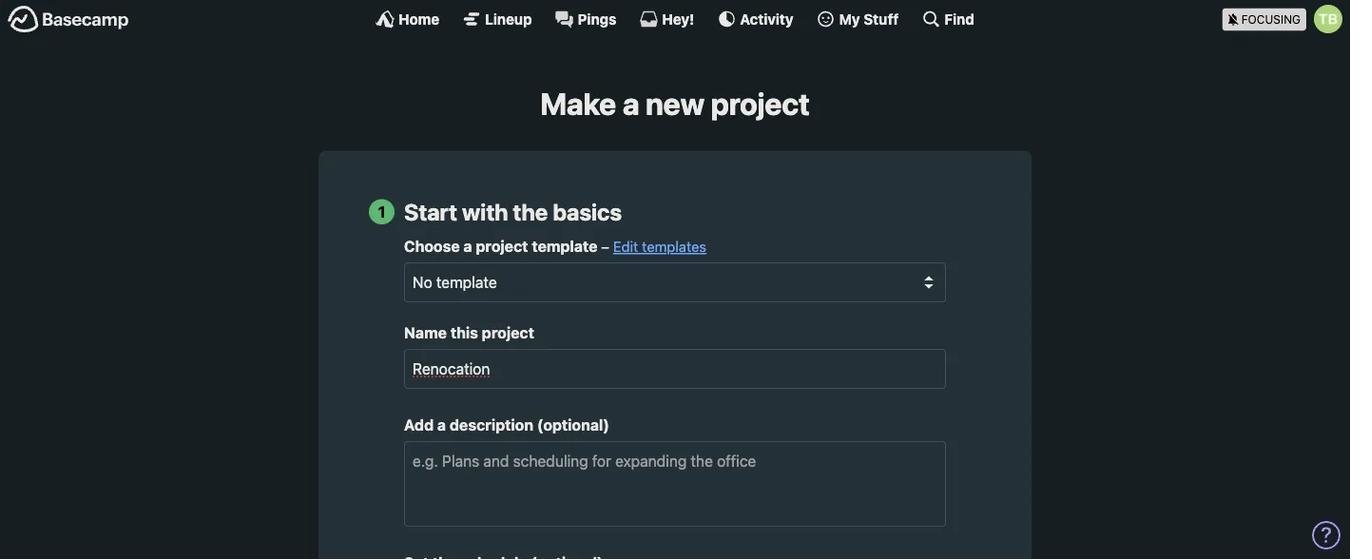 Task type: locate. For each thing, give the bounding box(es) containing it.
hey!
[[662, 10, 695, 27]]

2 vertical spatial a
[[437, 416, 446, 434]]

1 vertical spatial project
[[476, 237, 528, 256]]

start with the basics
[[404, 198, 622, 225]]

a right add
[[437, 416, 446, 434]]

start
[[404, 198, 457, 225]]

template
[[532, 237, 598, 256]]

project for choose a project template – edit templates
[[476, 237, 528, 256]]

name
[[404, 324, 447, 342]]

a
[[623, 86, 640, 122], [464, 237, 472, 256], [437, 416, 446, 434]]

2 vertical spatial project
[[482, 324, 534, 342]]

project for name this project
[[482, 324, 534, 342]]

a for new
[[623, 86, 640, 122]]

make a new project
[[541, 86, 810, 122]]

1 horizontal spatial a
[[464, 237, 472, 256]]

focusing
[[1242, 13, 1301, 26]]

name this project
[[404, 324, 534, 342]]

stuff
[[864, 10, 899, 27]]

choose a project template – edit templates
[[404, 237, 707, 256]]

new
[[646, 86, 705, 122]]

make
[[541, 86, 616, 122]]

0 horizontal spatial a
[[437, 416, 446, 434]]

a right "choose"
[[464, 237, 472, 256]]

edit
[[613, 238, 638, 255]]

project down start with the basics
[[476, 237, 528, 256]]

a left new
[[623, 86, 640, 122]]

pings
[[578, 10, 617, 27]]

(optional)
[[537, 416, 610, 434]]

choose
[[404, 237, 460, 256]]

project right this
[[482, 324, 534, 342]]

switch accounts image
[[8, 5, 129, 34]]

0 vertical spatial a
[[623, 86, 640, 122]]

Add a description (optional) text field
[[404, 441, 946, 527]]

tim burton image
[[1314, 5, 1343, 33]]

2 horizontal spatial a
[[623, 86, 640, 122]]

1 vertical spatial a
[[464, 237, 472, 256]]

add
[[404, 416, 434, 434]]

project
[[711, 86, 810, 122], [476, 237, 528, 256], [482, 324, 534, 342]]

find
[[945, 10, 975, 27]]

project down activity link
[[711, 86, 810, 122]]

home link
[[376, 10, 440, 29]]



Task type: vqa. For each thing, say whether or not it's contained in the screenshot.
project to the middle
yes



Task type: describe. For each thing, give the bounding box(es) containing it.
–
[[601, 238, 610, 255]]

a for description
[[437, 416, 446, 434]]

lineup link
[[462, 10, 532, 29]]

basics
[[553, 198, 622, 225]]

a for project
[[464, 237, 472, 256]]

activity link
[[717, 10, 794, 29]]

home
[[399, 10, 440, 27]]

my stuff button
[[817, 10, 899, 29]]

my
[[839, 10, 860, 27]]

this
[[451, 324, 478, 342]]

pings button
[[555, 10, 617, 29]]

the
[[513, 198, 548, 225]]

1
[[378, 202, 386, 221]]

add a description (optional)
[[404, 416, 610, 434]]

with
[[462, 198, 508, 225]]

Name this project text field
[[404, 349, 946, 389]]

0 vertical spatial project
[[711, 86, 810, 122]]

focusing button
[[1223, 0, 1351, 37]]

templates
[[642, 238, 707, 255]]

main element
[[0, 0, 1351, 37]]

lineup
[[485, 10, 532, 27]]

description
[[450, 416, 534, 434]]

edit templates link
[[613, 238, 707, 255]]

activity
[[740, 10, 794, 27]]

my stuff
[[839, 10, 899, 27]]

hey! button
[[640, 10, 695, 29]]

find button
[[922, 10, 975, 29]]



